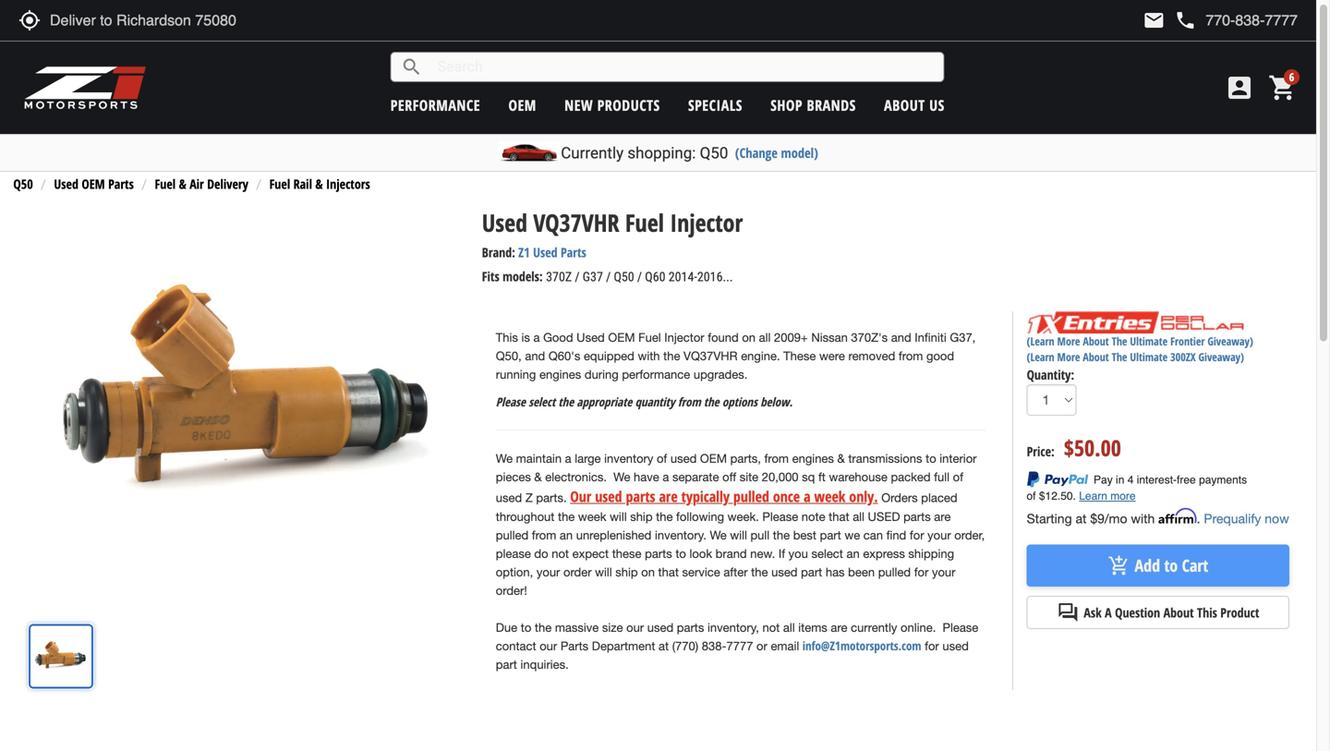 Task type: describe. For each thing, give the bounding box(es) containing it.
infiniti
[[915, 331, 947, 345]]

delivery
[[207, 175, 248, 193]]

equipped
[[584, 349, 635, 363]]

week inside orders placed throughout the week will ship the following week. please note that all used parts are pulled from an unreplenished inventory. we will pull the best part we can find for your order, please do not expect these parts to look brand new. if you select an express shipping option, your order will ship on that service after the used part has been pulled for your order!
[[578, 510, 607, 524]]

mail
[[1143, 9, 1165, 31]]

injector inside "this is a good used oem fuel injector found on all 2009+ nissan 370z's and infiniti g37, q50, and q60's equipped with the vq37vhr engine. these were removed from good running engines during performance upgrades."
[[665, 331, 705, 345]]

your down do
[[537, 565, 560, 579]]

order
[[564, 565, 592, 579]]

air
[[190, 175, 204, 193]]

phone link
[[1175, 9, 1298, 31]]

& down we maintain at the bottom
[[534, 470, 542, 484]]

about us link
[[884, 95, 945, 115]]

specials
[[688, 95, 743, 115]]

once
[[773, 487, 800, 507]]

0 vertical spatial of
[[657, 452, 667, 466]]

& right rail at the left of the page
[[315, 175, 323, 193]]

parts down "orders"
[[904, 510, 931, 524]]

new.
[[750, 547, 775, 561]]

0 horizontal spatial q50
[[13, 175, 33, 193]]

fuel inside used vq37vhr fuel injector brand: z1 used parts fits models: 370z / g37 / q50 / q60 2014-2016...
[[625, 206, 664, 239]]

this is a good used oem fuel injector found on all 2009+ nissan 370z's and infiniti g37, q50, and q60's equipped with the vq37vhr engine. these were removed from good running engines during performance upgrades.
[[496, 331, 976, 382]]

the up if
[[773, 528, 790, 542]]

these
[[784, 349, 816, 363]]

parts inside due to the massive size our used parts inventory, not all items are currently online.  please contact our parts department at (770) 838-7777 or email
[[561, 639, 589, 653]]

1 horizontal spatial week
[[814, 487, 846, 507]]

we maintain a large inventory of used oem parts, from engines & transmissions to interior pieces & electronics.  we have a separate off site 20,000 sq ft warehouse packed full of used z parts.
[[496, 452, 977, 505]]

brand:
[[482, 244, 516, 261]]

add_shopping_cart add to cart
[[1108, 554, 1209, 577]]

order!
[[496, 584, 527, 598]]

been
[[848, 565, 875, 579]]

g37
[[583, 269, 603, 285]]

option,
[[496, 565, 533, 579]]

engines
[[540, 367, 581, 382]]

we inside orders placed throughout the week will ship the following week. please note that all used parts are pulled from an unreplenished inventory. we will pull the best part we can find for your order, please do not expect these parts to look brand new. if you select an express shipping option, your order will ship on that service after the used part has been pulled for your order!
[[710, 528, 727, 542]]

orders
[[882, 491, 918, 505]]

fuel left rail at the left of the page
[[269, 175, 290, 193]]

2 the from the top
[[1112, 349, 1128, 365]]

are currently
[[831, 620, 898, 635]]

the down new.
[[751, 565, 768, 579]]

about us
[[884, 95, 945, 115]]

1 vertical spatial part
[[801, 565, 823, 579]]

1 vertical spatial of
[[953, 470, 964, 484]]

g37,
[[950, 331, 976, 345]]

fuel left air
[[155, 175, 176, 193]]

0 horizontal spatial performance
[[391, 95, 481, 115]]

currently
[[561, 144, 624, 162]]

ft
[[819, 470, 826, 484]]

used inside "this is a good used oem fuel injector found on all 2009+ nissan 370z's and infiniti g37, q50, and q60's equipped with the vq37vhr engine. these were removed from good running engines during performance upgrades."
[[577, 331, 605, 345]]

starting
[[1027, 511, 1072, 526]]

department
[[592, 639, 655, 653]]

to inside due to the massive size our used parts inventory, not all items are currently online.  please contact our parts department at (770) 838-7777 or email
[[521, 620, 532, 635]]

2 vertical spatial will
[[595, 565, 612, 579]]

now
[[1265, 511, 1290, 526]]

shopping_cart link
[[1264, 73, 1298, 103]]

2 ultimate from the top
[[1130, 349, 1168, 365]]

question
[[1115, 604, 1161, 622]]

0 vertical spatial parts
[[108, 175, 134, 193]]

to right add
[[1165, 554, 1178, 577]]

only.
[[849, 487, 878, 507]]

/mo
[[1105, 511, 1128, 526]]

a inside "this is a good used oem fuel injector found on all 2009+ nissan 370z's and infiniti g37, q50, and q60's equipped with the vq37vhr engine. these were removed from good running engines during performance upgrades."
[[534, 331, 540, 345]]

good
[[543, 331, 573, 345]]

we
[[845, 528, 860, 542]]

oem inside the 'we maintain a large inventory of used oem parts, from engines & transmissions to interior pieces & electronics.  we have a separate off site 20,000 sq ft warehouse packed full of used z parts.'
[[700, 452, 727, 466]]

were
[[819, 349, 845, 363]]

our used parts are typically pulled once a week only.
[[570, 487, 878, 507]]

(learn more about the ultimate frontier giveaway) (learn more about the ultimate 300zx giveaway)
[[1027, 334, 1254, 365]]

the inside due to the massive size our used parts inventory, not all items are currently online.  please contact our parts department at (770) 838-7777 or email
[[535, 620, 552, 635]]

about up (learn more about the ultimate 300zx giveaway) link
[[1083, 334, 1109, 349]]

do
[[534, 547, 548, 561]]

throughout
[[496, 510, 555, 524]]

info@z1motorsports.com
[[803, 638, 922, 654]]

site
[[740, 470, 759, 484]]

the left options
[[704, 394, 719, 410]]

0 vertical spatial are
[[659, 487, 678, 507]]

1 vertical spatial giveaway)
[[1199, 349, 1244, 365]]

inventory.
[[655, 528, 707, 542]]

is
[[522, 331, 530, 345]]

vq37vhr inside "this is a good used oem fuel injector found on all 2009+ nissan 370z's and infiniti g37, q50, and q60's equipped with the vq37vhr engine. these were removed from good running engines during performance upgrades."
[[684, 349, 738, 363]]

unreplenished
[[576, 528, 652, 542]]

inquiries.
[[521, 657, 569, 672]]

best
[[793, 528, 817, 542]]

0 horizontal spatial that
[[658, 565, 679, 579]]

used right z1
[[533, 244, 558, 261]]

during
[[585, 367, 619, 382]]

options
[[722, 394, 758, 410]]

oem link
[[509, 95, 537, 115]]

running
[[496, 367, 536, 382]]

express
[[863, 547, 905, 561]]

quantity
[[635, 394, 675, 410]]

model)
[[781, 144, 818, 162]]

size
[[602, 620, 623, 635]]

account_box link
[[1221, 73, 1259, 103]]

these
[[612, 547, 642, 561]]

can
[[864, 528, 883, 542]]

good
[[927, 349, 955, 363]]

new products link
[[565, 95, 660, 115]]

not inside due to the massive size our used parts inventory, not all items are currently online.  please contact our parts department at (770) 838-7777 or email
[[763, 620, 780, 635]]

shop
[[771, 95, 803, 115]]

838-
[[702, 639, 727, 653]]

oem inside "this is a good used oem fuel injector found on all 2009+ nissan 370z's and infiniti g37, q50, and q60's equipped with the vq37vhr engine. these were removed from good running engines during performance upgrades."
[[608, 331, 635, 345]]

q60's
[[549, 349, 581, 363]]

the down parts.
[[558, 510, 575, 524]]

fuel & air delivery link
[[155, 175, 248, 193]]

(change
[[735, 144, 778, 162]]

service
[[682, 565, 720, 579]]

.
[[1197, 511, 1201, 526]]

1 (learn from the top
[[1027, 334, 1055, 349]]

& left air
[[179, 175, 186, 193]]

about inside question_answer ask a question about this product
[[1164, 604, 1194, 622]]

2 / from the left
[[606, 269, 611, 285]]

z
[[526, 491, 533, 505]]

1 vertical spatial for
[[914, 565, 929, 579]]

specials link
[[688, 95, 743, 115]]

used inside due to the massive size our used parts inventory, not all items are currently online.  please contact our parts department at (770) 838-7777 or email
[[647, 620, 674, 635]]

$50.00
[[1064, 433, 1122, 463]]

$9
[[1091, 511, 1105, 526]]

has
[[826, 565, 845, 579]]

contact
[[496, 639, 536, 653]]

1 vertical spatial and
[[525, 349, 545, 363]]

for used part inquiries.
[[496, 639, 969, 672]]

your down shipping
[[932, 565, 956, 579]]

0 vertical spatial please
[[496, 394, 526, 410]]

have
[[634, 470, 659, 484]]

parts.
[[536, 491, 567, 505]]

all inside "this is a good used oem fuel injector found on all 2009+ nissan 370z's and infiniti g37, q50, and q60's equipped with the vq37vhr engine. these were removed from good running engines during performance upgrades."
[[759, 331, 771, 345]]

from inside orders placed throughout the week will ship the following week. please note that all used parts are pulled from an unreplenished inventory. we will pull the best part we can find for your order, please do not expect these parts to look brand new. if you select an express shipping option, your order will ship on that service after the used part has been pulled for your order!
[[532, 528, 556, 542]]

full
[[934, 470, 950, 484]]

parts inside due to the massive size our used parts inventory, not all items are currently online.  please contact our parts department at (770) 838-7777 or email
[[677, 620, 704, 635]]

0 horizontal spatial select
[[529, 394, 555, 410]]

used oem parts link
[[54, 175, 134, 193]]

Search search field
[[423, 53, 944, 81]]

z1 used parts link
[[518, 244, 586, 261]]

the up inventory.
[[656, 510, 673, 524]]

z1
[[518, 244, 530, 261]]

typically
[[682, 487, 730, 507]]

due to the massive size our used parts inventory, not all items are currently online.  please contact our parts department at (770) 838-7777 or email
[[496, 620, 979, 653]]

1 ultimate from the top
[[1130, 334, 1168, 349]]

at inside due to the massive size our used parts inventory, not all items are currently online.  please contact our parts department at (770) 838-7777 or email
[[659, 639, 669, 653]]

inventory,
[[708, 620, 759, 635]]

this inside question_answer ask a question about this product
[[1197, 604, 1218, 622]]

injectors
[[326, 175, 370, 193]]

all items
[[783, 620, 828, 635]]



Task type: locate. For each thing, give the bounding box(es) containing it.
ship
[[630, 510, 653, 524], [616, 565, 638, 579]]

20,000
[[762, 470, 799, 484]]

2 vertical spatial for
[[925, 639, 939, 653]]

2 horizontal spatial pulled
[[878, 565, 911, 579]]

1 vertical spatial are
[[934, 510, 951, 524]]

about left us
[[884, 95, 925, 115]]

we up brand
[[710, 528, 727, 542]]

1 horizontal spatial select
[[812, 547, 843, 561]]

fits
[[482, 268, 500, 285]]

1 horizontal spatial please
[[763, 510, 798, 524]]

z1 motorsports logo image
[[23, 65, 147, 111]]

7777
[[727, 639, 753, 653]]

will down 'week.'
[[730, 528, 747, 542]]

1 vertical spatial we
[[710, 528, 727, 542]]

2 vertical spatial parts
[[561, 639, 589, 653]]

parts up 370z
[[561, 244, 586, 261]]

the down (learn more about the ultimate frontier giveaway) link
[[1112, 349, 1128, 365]]

0 horizontal spatial an
[[560, 528, 573, 542]]

due
[[496, 620, 518, 635]]

the down engines
[[558, 394, 574, 410]]

the inside "this is a good used oem fuel injector found on all 2009+ nissan 370z's and infiniti g37, q50, and q60's equipped with the vq37vhr engine. these were removed from good running engines during performance upgrades."
[[664, 349, 680, 363]]

for
[[910, 528, 924, 542], [914, 565, 929, 579], [925, 639, 939, 653]]

3 / from the left
[[637, 269, 642, 285]]

2 horizontal spatial from
[[899, 349, 923, 363]]

part left we at bottom
[[820, 528, 841, 542]]

1 horizontal spatial all
[[853, 510, 865, 524]]

order,
[[955, 528, 985, 542]]

0 vertical spatial this
[[496, 331, 518, 345]]

with inside starting at $9 /mo with affirm . prequalify now
[[1131, 511, 1155, 526]]

1 horizontal spatial an
[[847, 547, 860, 561]]

1 vertical spatial vq37vhr
[[684, 349, 738, 363]]

ultimate down (learn more about the ultimate frontier giveaway) link
[[1130, 349, 1168, 365]]

1 horizontal spatial q50
[[614, 269, 634, 285]]

shop brands link
[[771, 95, 856, 115]]

0 horizontal spatial with
[[638, 349, 660, 363]]

0 horizontal spatial are
[[659, 487, 678, 507]]

or
[[757, 639, 768, 653]]

oem up the equipped
[[608, 331, 635, 345]]

a
[[1105, 604, 1112, 622]]

0 vertical spatial an
[[560, 528, 573, 542]]

this inside "this is a good used oem fuel injector found on all 2009+ nissan 370z's and infiniti g37, q50, and q60's equipped with the vq37vhr engine. these were removed from good running engines during performance upgrades."
[[496, 331, 518, 345]]

week down ft on the right bottom of page
[[814, 487, 846, 507]]

massive
[[555, 620, 599, 635]]

please inside due to the massive size our used parts inventory, not all items are currently online.  please contact our parts department at (770) 838-7777 or email
[[943, 620, 979, 635]]

0 horizontal spatial on
[[641, 565, 655, 579]]

will down expect
[[595, 565, 612, 579]]

please down running
[[496, 394, 526, 410]]

q50 right g37
[[614, 269, 634, 285]]

0 vertical spatial ultimate
[[1130, 334, 1168, 349]]

used vq37vhr fuel injector brand: z1 used parts fits models: 370z / g37 / q50 / q60 2014-2016...
[[482, 206, 743, 285]]

0 vertical spatial and
[[891, 331, 912, 345]]

1 vertical spatial injector
[[665, 331, 705, 345]]

performance down 'search'
[[391, 95, 481, 115]]

mail phone
[[1143, 9, 1197, 31]]

at inside starting at $9 /mo with affirm . prequalify now
[[1076, 511, 1087, 526]]

1 vertical spatial the
[[1112, 349, 1128, 365]]

appropriate
[[577, 394, 632, 410]]

a left large
[[565, 452, 572, 466]]

pulled down "site"
[[734, 487, 770, 507]]

inventory
[[604, 452, 654, 466]]

1 vertical spatial parts
[[561, 244, 586, 261]]

oem right 'q50' link at the top of the page
[[82, 175, 105, 193]]

1 horizontal spatial of
[[953, 470, 964, 484]]

pulled
[[734, 487, 770, 507], [496, 528, 529, 542], [878, 565, 911, 579]]

the up (learn more about the ultimate 300zx giveaway) link
[[1112, 334, 1128, 349]]

pulled down express
[[878, 565, 911, 579]]

0 vertical spatial q50
[[700, 144, 728, 162]]

part
[[820, 528, 841, 542], [801, 565, 823, 579], [496, 657, 517, 672]]

0 vertical spatial the
[[1112, 334, 1128, 349]]

week down our
[[578, 510, 607, 524]]

with inside "this is a good used oem fuel injector found on all 2009+ nissan 370z's and infiniti g37, q50, and q60's equipped with the vq37vhr engine. these were removed from good running engines during performance upgrades."
[[638, 349, 660, 363]]

at left $9
[[1076, 511, 1087, 526]]

0 vertical spatial from
[[899, 349, 923, 363]]

ship up unreplenished
[[630, 510, 653, 524]]

1 horizontal spatial we
[[710, 528, 727, 542]]

1 vertical spatial at
[[659, 639, 669, 653]]

oem
[[509, 95, 537, 115], [82, 175, 105, 193], [608, 331, 635, 345], [700, 452, 727, 466]]

to down inventory.
[[676, 547, 686, 561]]

parts,
[[731, 452, 761, 466]]

parts inside used vq37vhr fuel injector brand: z1 used parts fits models: 370z / g37 / q50 / q60 2014-2016...
[[561, 244, 586, 261]]

0 horizontal spatial our
[[540, 639, 557, 653]]

/ left q60
[[637, 269, 642, 285]]

1 vertical spatial from
[[678, 394, 701, 410]]

that left service
[[658, 565, 679, 579]]

2009+
[[774, 331, 808, 345]]

with right /mo at the bottom right of the page
[[1131, 511, 1155, 526]]

1 vertical spatial ultimate
[[1130, 349, 1168, 365]]

0 horizontal spatial of
[[657, 452, 667, 466]]

part down the you
[[801, 565, 823, 579]]

all up we at bottom
[[853, 510, 865, 524]]

1 vertical spatial with
[[1131, 511, 1155, 526]]

1 / from the left
[[575, 269, 580, 285]]

used
[[868, 510, 900, 524]]

0 horizontal spatial pulled
[[496, 528, 529, 542]]

frontier
[[1171, 334, 1205, 349]]

pull
[[751, 528, 770, 542]]

our
[[627, 620, 644, 635], [540, 639, 557, 653]]

0 vertical spatial more
[[1057, 334, 1080, 349]]

0 horizontal spatial from
[[532, 528, 556, 542]]

0 vertical spatial part
[[820, 528, 841, 542]]

0 horizontal spatial please
[[496, 394, 526, 410]]

our up inquiries.
[[540, 639, 557, 653]]

not inside orders placed throughout the week will ship the following week. please note that all used parts are pulled from an unreplenished inventory. we will pull the best part we can find for your order, please do not expect these parts to look brand new. if you select an express shipping option, your order will ship on that service after the used part has been pulled for your order!
[[552, 547, 569, 561]]

q50 link
[[13, 175, 33, 193]]

all inside orders placed throughout the week will ship the following week. please note that all used parts are pulled from an unreplenished inventory. we will pull the best part we can find for your order, please do not expect these parts to look brand new. if you select an express shipping option, your order will ship on that service after the used part has been pulled for your order!
[[853, 510, 865, 524]]

/ right g37
[[606, 269, 611, 285]]

1 horizontal spatial performance
[[622, 367, 690, 382]]

part inside for used part inquiries.
[[496, 657, 517, 672]]

from up do
[[532, 528, 556, 542]]

quantity:
[[1027, 366, 1075, 383]]

search
[[401, 56, 423, 78]]

1 vertical spatial all
[[853, 510, 865, 524]]

0 horizontal spatial and
[[525, 349, 545, 363]]

2 vertical spatial pulled
[[878, 565, 911, 579]]

more
[[1057, 334, 1080, 349], [1057, 349, 1080, 365]]

2 (learn from the top
[[1027, 349, 1055, 365]]

and down is
[[525, 349, 545, 363]]

from engines
[[765, 452, 834, 466]]

0 vertical spatial at
[[1076, 511, 1087, 526]]

question_answer
[[1057, 602, 1080, 624]]

prequalify now link
[[1204, 511, 1290, 526]]

q60
[[645, 269, 666, 285]]

are inside orders placed throughout the week will ship the following week. please note that all used parts are pulled from an unreplenished inventory. we will pull the best part we can find for your order, please do not expect these parts to look brand new. if you select an express shipping option, your order will ship on that service after the used part has been pulled for your order!
[[934, 510, 951, 524]]

0 vertical spatial ship
[[630, 510, 653, 524]]

brands
[[807, 95, 856, 115]]

2 horizontal spatial /
[[637, 269, 642, 285]]

used up brand:
[[482, 206, 528, 239]]

1 vertical spatial performance
[[622, 367, 690, 382]]

1 vertical spatial ship
[[616, 565, 638, 579]]

giveaway) right frontier
[[1208, 334, 1254, 349]]

1 vertical spatial our
[[540, 639, 557, 653]]

with right the equipped
[[638, 349, 660, 363]]

2 more from the top
[[1057, 349, 1080, 365]]

parts up (770) at the bottom right of the page
[[677, 620, 704, 635]]

1 vertical spatial week
[[578, 510, 607, 524]]

a
[[534, 331, 540, 345], [565, 452, 572, 466], [663, 470, 669, 484], [804, 487, 811, 507]]

1 horizontal spatial pulled
[[734, 487, 770, 507]]

1 horizontal spatial that
[[829, 510, 850, 524]]

at left (770) at the bottom right of the page
[[659, 639, 669, 653]]

oem left new on the left top of page
[[509, 95, 537, 115]]

shopping:
[[628, 144, 696, 162]]

giveaway) down frontier
[[1199, 349, 1244, 365]]

select down engines
[[529, 394, 555, 410]]

0 horizontal spatial we
[[614, 470, 631, 484]]

cart
[[1182, 554, 1209, 577]]

used
[[671, 452, 697, 466], [595, 487, 622, 507], [496, 491, 522, 505], [772, 565, 798, 579], [647, 620, 674, 635], [943, 639, 969, 653]]

fuel
[[155, 175, 176, 193], [269, 175, 290, 193], [625, 206, 664, 239], [639, 331, 661, 345]]

all up engine.
[[759, 331, 771, 345]]

please select the appropriate quantity from the options below.
[[496, 394, 793, 410]]

1 vertical spatial on
[[641, 565, 655, 579]]

parts
[[108, 175, 134, 193], [561, 244, 586, 261], [561, 639, 589, 653]]

for inside for used part inquiries.
[[925, 639, 939, 653]]

fuel up q60
[[625, 206, 664, 239]]

shopping_cart
[[1269, 73, 1298, 103]]

0 vertical spatial will
[[610, 510, 627, 524]]

are down placed
[[934, 510, 951, 524]]

1 horizontal spatial and
[[891, 331, 912, 345]]

1 more from the top
[[1057, 334, 1080, 349]]

0 vertical spatial our
[[627, 620, 644, 635]]

we inside the 'we maintain a large inventory of used oem parts, from engines & transmissions to interior pieces & electronics.  we have a separate off site 20,000 sq ft warehouse packed full of used z parts.'
[[614, 470, 631, 484]]

used right 'q50' link at the top of the page
[[54, 175, 78, 193]]

are down have
[[659, 487, 678, 507]]

mail link
[[1143, 9, 1165, 31]]

please down shipping
[[943, 620, 979, 635]]

your up shipping
[[928, 528, 951, 542]]

from inside "this is a good used oem fuel injector found on all 2009+ nissan 370z's and infiniti g37, q50, and q60's equipped with the vq37vhr engine. these were removed from good running engines during performance upgrades."
[[899, 349, 923, 363]]

an down we at bottom
[[847, 547, 860, 561]]

pieces
[[496, 470, 531, 484]]

& up warehouse
[[838, 452, 845, 466]]

1 horizontal spatial this
[[1197, 604, 1218, 622]]

on inside "this is a good used oem fuel injector found on all 2009+ nissan 370z's and infiniti g37, q50, and q60's equipped with the vq37vhr engine. these were removed from good running engines during performance upgrades."
[[742, 331, 756, 345]]

injector up 2016...
[[670, 206, 743, 239]]

from down infiniti
[[899, 349, 923, 363]]

sq
[[802, 470, 815, 484]]

0 vertical spatial that
[[829, 510, 850, 524]]

ask
[[1084, 604, 1102, 622]]

the up contact
[[535, 620, 552, 635]]

separate
[[673, 470, 719, 484]]

1 vertical spatial an
[[847, 547, 860, 561]]

placed
[[921, 491, 958, 505]]

a right have
[[663, 470, 669, 484]]

to inside the 'we maintain a large inventory of used oem parts, from engines & transmissions to interior pieces & electronics.  we have a separate off site 20,000 sq ft warehouse packed full of used z parts.'
[[926, 452, 937, 466]]

if
[[779, 547, 785, 561]]

300zx
[[1171, 349, 1196, 365]]

2 horizontal spatial please
[[943, 620, 979, 635]]

(learn
[[1027, 334, 1055, 349], [1027, 349, 1055, 365]]

ship down the these
[[616, 565, 638, 579]]

a right is
[[534, 331, 540, 345]]

fuel inside "this is a good used oem fuel injector found on all 2009+ nissan 370z's and infiniti g37, q50, and q60's equipped with the vq37vhr engine. these were removed from good running engines during performance upgrades."
[[639, 331, 661, 345]]

0 vertical spatial with
[[638, 349, 660, 363]]

to up full
[[926, 452, 937, 466]]

at
[[1076, 511, 1087, 526], [659, 639, 669, 653]]

on down the these
[[641, 565, 655, 579]]

1 horizontal spatial our
[[627, 620, 644, 635]]

select up has
[[812, 547, 843, 561]]

and left infiniti
[[891, 331, 912, 345]]

price: $50.00
[[1027, 433, 1122, 463]]

1 vertical spatial will
[[730, 528, 747, 542]]

an up expect
[[560, 528, 573, 542]]

for right info@z1motorsports.com link
[[925, 639, 939, 653]]

used up the equipped
[[577, 331, 605, 345]]

370z's
[[851, 331, 888, 345]]

we maintain
[[496, 452, 562, 466]]

performance up quantity
[[622, 367, 690, 382]]

from right quantity
[[678, 394, 701, 410]]

(change model) link
[[735, 144, 818, 162]]

parts down massive
[[561, 639, 589, 653]]

not right do
[[552, 547, 569, 561]]

packed
[[891, 470, 931, 484]]

0 vertical spatial all
[[759, 331, 771, 345]]

of right full
[[953, 470, 964, 484]]

we down the inventory
[[614, 470, 631, 484]]

select
[[529, 394, 555, 410], [812, 547, 843, 561]]

please down once
[[763, 510, 798, 524]]

part down contact
[[496, 657, 517, 672]]

vq37vhr up z1 used parts link
[[533, 206, 619, 239]]

affirm
[[1159, 509, 1197, 524]]

1 the from the top
[[1112, 334, 1128, 349]]

this up 'q50,'
[[496, 331, 518, 345]]

us
[[930, 95, 945, 115]]

on inside orders placed throughout the week will ship the following week. please note that all used parts are pulled from an unreplenished inventory. we will pull the best part we can find for your order, please do not expect these parts to look brand new. if you select an express shipping option, your order will ship on that service after the used part has been pulled for your order!
[[641, 565, 655, 579]]

1 vertical spatial this
[[1197, 604, 1218, 622]]

q50 inside used vq37vhr fuel injector brand: z1 used parts fits models: 370z / g37 / q50 / q60 2014-2016...
[[614, 269, 634, 285]]

1 horizontal spatial vq37vhr
[[684, 349, 738, 363]]

of up have
[[657, 452, 667, 466]]

oem up off on the right of page
[[700, 452, 727, 466]]

and
[[891, 331, 912, 345], [525, 349, 545, 363]]

performance inside "this is a good used oem fuel injector found on all 2009+ nissan 370z's and infiniti g37, q50, and q60's equipped with the vq37vhr engine. these were removed from good running engines during performance upgrades."
[[622, 367, 690, 382]]

to inside orders placed throughout the week will ship the following week. please note that all used parts are pulled from an unreplenished inventory. we will pull the best part we can find for your order, please do not expect these parts to look brand new. if you select an express shipping option, your order will ship on that service after the used part has been pulled for your order!
[[676, 547, 686, 561]]

note
[[802, 510, 826, 524]]

injector inside used vq37vhr fuel injector brand: z1 used parts fits models: 370z / g37 / q50 / q60 2014-2016...
[[670, 206, 743, 239]]

for down shipping
[[914, 565, 929, 579]]

0 vertical spatial on
[[742, 331, 756, 345]]

vq37vhr up upgrades.
[[684, 349, 738, 363]]

about right the question
[[1164, 604, 1194, 622]]

0 vertical spatial performance
[[391, 95, 481, 115]]

1 horizontal spatial from
[[678, 394, 701, 410]]

1 horizontal spatial not
[[763, 620, 780, 635]]

1 vertical spatial select
[[812, 547, 843, 561]]

parts left air
[[108, 175, 134, 193]]

transmissions
[[848, 452, 923, 466]]

used inside for used part inquiries.
[[943, 639, 969, 653]]

1 horizontal spatial with
[[1131, 511, 1155, 526]]

a down sq
[[804, 487, 811, 507]]

0 vertical spatial pulled
[[734, 487, 770, 507]]

an
[[560, 528, 573, 542], [847, 547, 860, 561]]

select inside orders placed throughout the week will ship the following week. please note that all used parts are pulled from an unreplenished inventory. we will pull the best part we can find for your order, please do not expect these parts to look brand new. if you select an express shipping option, your order will ship on that service after the used part has been pulled for your order!
[[812, 547, 843, 561]]

parts down have
[[626, 487, 656, 507]]

(learn more about the ultimate frontier giveaway) link
[[1027, 334, 1254, 349]]

0 vertical spatial week
[[814, 487, 846, 507]]

2 vertical spatial from
[[532, 528, 556, 542]]

vq37vhr inside used vq37vhr fuel injector brand: z1 used parts fits models: 370z / g37 / q50 / q60 2014-2016...
[[533, 206, 619, 239]]

1 horizontal spatial at
[[1076, 511, 1087, 526]]

on up engine.
[[742, 331, 756, 345]]

1 horizontal spatial on
[[742, 331, 756, 345]]

1 vertical spatial pulled
[[496, 528, 529, 542]]

for right find
[[910, 528, 924, 542]]

0 vertical spatial (learn
[[1027, 334, 1055, 349]]

models:
[[503, 268, 543, 285]]

2 vertical spatial please
[[943, 620, 979, 635]]

0 horizontal spatial vq37vhr
[[533, 206, 619, 239]]

1 vertical spatial (learn
[[1027, 349, 1055, 365]]

0 vertical spatial for
[[910, 528, 924, 542]]

2 horizontal spatial q50
[[700, 144, 728, 162]]

0 vertical spatial giveaway)
[[1208, 334, 1254, 349]]

to right due
[[521, 620, 532, 635]]

please inside orders placed throughout the week will ship the following week. please note that all used parts are pulled from an unreplenished inventory. we will pull the best part we can find for your order, please do not expect these parts to look brand new. if you select an express shipping option, your order will ship on that service after the used part has been pulled for your order!
[[763, 510, 798, 524]]

fuel rail & injectors
[[269, 175, 370, 193]]

fuel down q60
[[639, 331, 661, 345]]

used inside orders placed throughout the week will ship the following week. please note that all used parts are pulled from an unreplenished inventory. we will pull the best part we can find for your order, please do not expect these parts to look brand new. if you select an express shipping option, your order will ship on that service after the used part has been pulled for your order!
[[772, 565, 798, 579]]

our up department
[[627, 620, 644, 635]]

that up we at bottom
[[829, 510, 850, 524]]

about down (learn more about the ultimate frontier giveaway) link
[[1083, 349, 1109, 365]]

/ left g37
[[575, 269, 580, 285]]

0 horizontal spatial this
[[496, 331, 518, 345]]

1 vertical spatial please
[[763, 510, 798, 524]]

0 horizontal spatial week
[[578, 510, 607, 524]]

parts down inventory.
[[645, 547, 672, 561]]

shipping
[[909, 547, 954, 561]]

please
[[496, 394, 526, 410], [763, 510, 798, 524], [943, 620, 979, 635]]

0 vertical spatial vq37vhr
[[533, 206, 619, 239]]

shop brands
[[771, 95, 856, 115]]

1 vertical spatial q50
[[13, 175, 33, 193]]

q50
[[700, 144, 728, 162], [13, 175, 33, 193], [614, 269, 634, 285]]

look
[[690, 547, 712, 561]]

phone
[[1175, 9, 1197, 31]]

large
[[575, 452, 601, 466]]

1 horizontal spatial are
[[934, 510, 951, 524]]

2 vertical spatial q50
[[614, 269, 634, 285]]



Task type: vqa. For each thing, say whether or not it's contained in the screenshot.
Cart
yes



